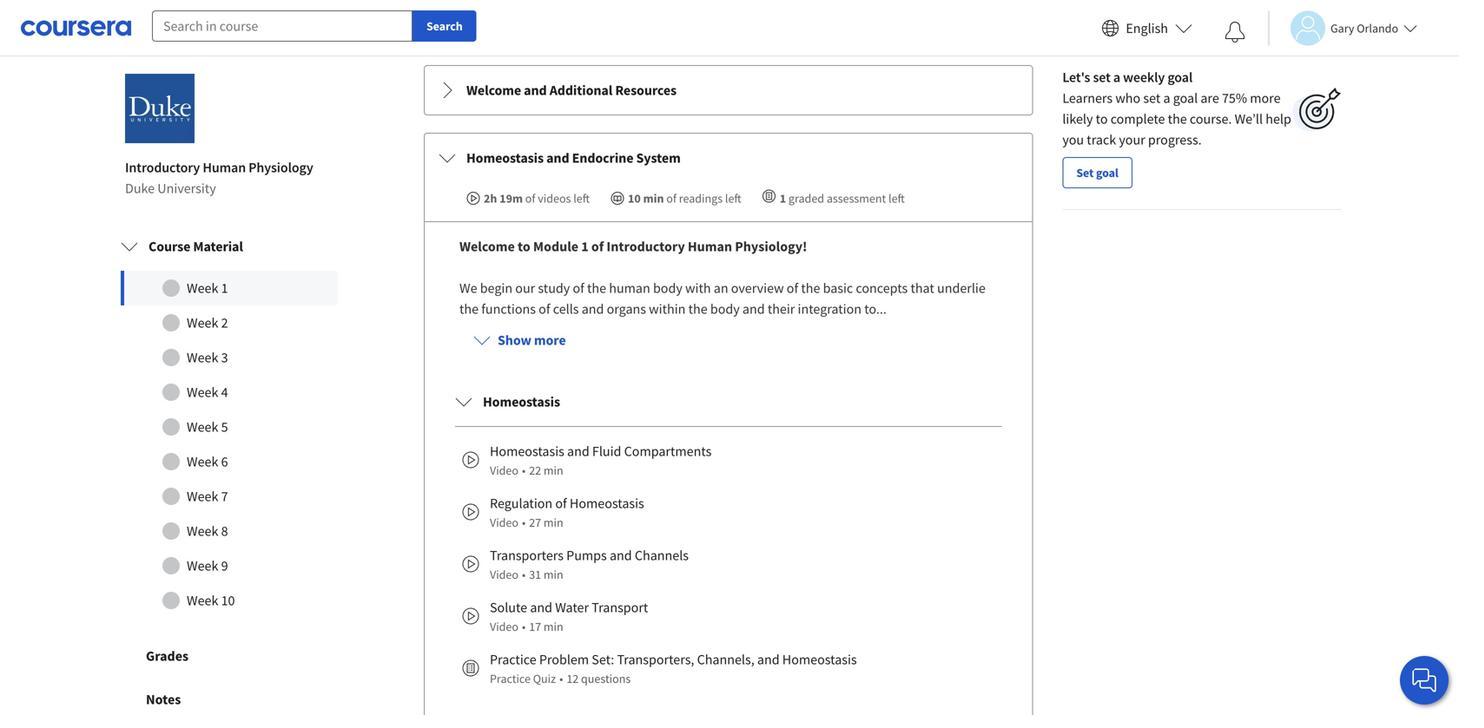 Task type: vqa. For each thing, say whether or not it's contained in the screenshot.


Task type: describe. For each thing, give the bounding box(es) containing it.
welcome and additional resources button
[[425, 66, 1032, 115]]

additional
[[550, 82, 613, 99]]

• for homeostasis
[[522, 463, 526, 479]]

gary
[[1331, 20, 1355, 36]]

grades link
[[104, 635, 354, 679]]

help
[[1266, 110, 1292, 128]]

physiology!
[[735, 238, 808, 256]]

quiz
[[533, 672, 556, 687]]

solute and water transport video • 17 min
[[490, 600, 648, 635]]

functions
[[482, 301, 536, 318]]

set goal button
[[1063, 157, 1133, 189]]

7
[[221, 488, 228, 506]]

welcome and additional resources
[[467, 82, 677, 99]]

introductory inside introductory human physiology duke university
[[125, 159, 200, 176]]

course
[[149, 238, 191, 256]]

6
[[221, 454, 228, 471]]

of left cells
[[539, 301, 550, 318]]

duke
[[125, 180, 155, 197]]

week 6
[[187, 454, 228, 471]]

min for water
[[544, 620, 564, 635]]

the down with
[[689, 301, 708, 318]]

4
[[221, 384, 228, 401]]

1 vertical spatial introductory
[[607, 238, 685, 256]]

coursera image
[[21, 14, 131, 42]]

and inside practice problem set: transporters, channels, and homeostasis practice quiz • 12 questions
[[757, 652, 780, 669]]

regulation
[[490, 495, 553, 513]]

homeostasis and fluid compartments video • 22 min
[[490, 443, 712, 479]]

• inside practice problem set: transporters, channels, and homeostasis practice quiz • 12 questions
[[560, 672, 563, 687]]

regulation of homeostasis video • 27 min
[[490, 495, 644, 531]]

of inside regulation of homeostasis video • 27 min
[[555, 495, 567, 513]]

week 5 link
[[121, 410, 338, 445]]

homeostasis for homeostasis
[[483, 394, 560, 411]]

progress.
[[1148, 131, 1202, 149]]

min for fluid
[[544, 463, 564, 479]]

set:
[[592, 652, 614, 669]]

gary orlando button
[[1268, 11, 1418, 46]]

water
[[555, 600, 589, 617]]

we'll
[[1235, 110, 1263, 128]]

1 horizontal spatial 1
[[581, 238, 589, 256]]

integration
[[798, 301, 862, 318]]

3 left from the left
[[889, 191, 905, 206]]

let's
[[1063, 69, 1091, 86]]

human inside introductory human physiology duke university
[[203, 159, 246, 176]]

show notifications image
[[1225, 22, 1246, 43]]

system
[[636, 150, 681, 167]]

homeostasis inside regulation of homeostasis video • 27 min
[[570, 495, 644, 513]]

track
[[1087, 131, 1117, 149]]

we
[[460, 280, 477, 297]]

module
[[533, 238, 579, 256]]

notes
[[146, 692, 181, 709]]

week 3 link
[[121, 341, 338, 375]]

with
[[685, 280, 711, 297]]

resources
[[615, 82, 677, 99]]

0 vertical spatial set
[[1093, 69, 1111, 86]]

and inside solute and water transport video • 17 min
[[530, 600, 553, 617]]

2
[[221, 315, 228, 332]]

and down overview
[[743, 301, 765, 318]]

complete
[[1111, 110, 1165, 128]]

problem
[[539, 652, 589, 669]]

week 4 link
[[121, 375, 338, 410]]

gary orlando
[[1331, 20, 1399, 36]]

english
[[1126, 20, 1169, 37]]

week 9 link
[[121, 549, 338, 584]]

learners who set a goal are 75% more likely to complete the course. we'll help you track your progress.
[[1063, 90, 1292, 149]]

• for transporters
[[522, 567, 526, 583]]

transporters pumps and channels video • 31 min
[[490, 547, 689, 583]]

75%
[[1222, 90, 1248, 107]]

1 graded assessment left
[[780, 191, 905, 206]]

search
[[427, 18, 463, 34]]

assessment
[[827, 191, 886, 206]]

week 8
[[187, 523, 228, 540]]

graded
[[789, 191, 825, 206]]

set goal
[[1077, 165, 1119, 181]]

0 vertical spatial body
[[653, 280, 683, 297]]

pumps
[[567, 547, 607, 565]]

help center image
[[1414, 671, 1435, 692]]

the left human
[[587, 280, 606, 297]]

of left "readings"
[[667, 191, 677, 206]]

underlie
[[937, 280, 986, 297]]

and inside the homeostasis and fluid compartments video • 22 min
[[567, 443, 590, 461]]

we begin our study of the human body with an overview of the basic concepts that underlie the functions of cells and organs within the body and their integration to...
[[460, 280, 986, 318]]

within
[[649, 301, 686, 318]]

english button
[[1095, 0, 1200, 56]]

endocrine
[[572, 150, 634, 167]]

let's set a weekly goal
[[1063, 69, 1193, 86]]

2 practice from the top
[[490, 672, 531, 687]]

• inside regulation of homeostasis video • 27 min
[[522, 515, 526, 531]]

1 practice from the top
[[490, 652, 537, 669]]

to inside learners who set a goal are 75% more likely to complete the course. we'll help you track your progress.
[[1096, 110, 1108, 128]]

week 2 link
[[121, 306, 338, 341]]

to...
[[865, 301, 887, 318]]

week for week 4
[[187, 384, 218, 401]]

course material
[[149, 238, 243, 256]]

more inside button
[[534, 332, 566, 349]]

homeostasis inside practice problem set: transporters, channels, and homeostasis practice quiz • 12 questions
[[783, 652, 857, 669]]

• for solute
[[522, 620, 526, 635]]

show
[[498, 332, 532, 349]]

week 4
[[187, 384, 228, 401]]

week 5
[[187, 419, 228, 436]]

set
[[1077, 165, 1094, 181]]

our
[[515, 280, 535, 297]]

and up videos
[[547, 150, 570, 167]]

31
[[529, 567, 541, 583]]

concepts
[[856, 280, 908, 297]]

5
[[221, 419, 228, 436]]

video for transporters
[[490, 567, 519, 583]]

basic
[[823, 280, 853, 297]]

min down system
[[643, 191, 664, 206]]

welcome for welcome and additional resources
[[467, 82, 521, 99]]

2 vertical spatial 1
[[221, 280, 228, 297]]

begin
[[480, 280, 513, 297]]

and right cells
[[582, 301, 604, 318]]

week 1
[[187, 280, 228, 297]]

goal inside "button"
[[1096, 165, 1119, 181]]

their
[[768, 301, 795, 318]]



Task type: locate. For each thing, give the bounding box(es) containing it.
1 left graded
[[780, 191, 786, 206]]

2 horizontal spatial left
[[889, 191, 905, 206]]

10
[[628, 191, 641, 206], [221, 593, 235, 610]]

video down solute
[[490, 620, 519, 635]]

homeostasis inside dropdown button
[[467, 150, 544, 167]]

week left 4
[[187, 384, 218, 401]]

• left 12
[[560, 672, 563, 687]]

week 8 link
[[121, 514, 338, 549]]

0 vertical spatial welcome
[[467, 82, 521, 99]]

week left 8
[[187, 523, 218, 540]]

min inside the homeostasis and fluid compartments video • 22 min
[[544, 463, 564, 479]]

weekly
[[1123, 69, 1165, 86]]

2h
[[484, 191, 497, 206]]

week for week 7
[[187, 488, 218, 506]]

0 vertical spatial 10
[[628, 191, 641, 206]]

and right channels,
[[757, 652, 780, 669]]

10 down system
[[628, 191, 641, 206]]

overview
[[731, 280, 784, 297]]

left right videos
[[574, 191, 590, 206]]

video inside the homeostasis and fluid compartments video • 22 min
[[490, 463, 519, 479]]

a
[[1114, 69, 1121, 86], [1164, 90, 1171, 107]]

7 week from the top
[[187, 488, 218, 506]]

10 week from the top
[[187, 593, 218, 610]]

and inside transporters pumps and channels video • 31 min
[[610, 547, 632, 565]]

questions
[[581, 672, 631, 687]]

week inside week 9 link
[[187, 558, 218, 575]]

1 left from the left
[[574, 191, 590, 206]]

1 vertical spatial set
[[1144, 90, 1161, 107]]

1 vertical spatial body
[[711, 301, 740, 318]]

practice up quiz
[[490, 652, 537, 669]]

videos
[[538, 191, 571, 206]]

human
[[203, 159, 246, 176], [688, 238, 732, 256]]

1 horizontal spatial human
[[688, 238, 732, 256]]

video inside solute and water transport video • 17 min
[[490, 620, 519, 635]]

min right 27
[[544, 515, 564, 531]]

week for week 8
[[187, 523, 218, 540]]

•
[[522, 463, 526, 479], [522, 515, 526, 531], [522, 567, 526, 583], [522, 620, 526, 635], [560, 672, 563, 687]]

0 vertical spatial more
[[1250, 90, 1281, 107]]

1 horizontal spatial left
[[725, 191, 742, 206]]

left for 2h 19m of videos left
[[574, 191, 590, 206]]

and up "17"
[[530, 600, 553, 617]]

cells
[[553, 301, 579, 318]]

introductory up human
[[607, 238, 685, 256]]

1 video from the top
[[490, 463, 519, 479]]

of
[[525, 191, 536, 206], [667, 191, 677, 206], [592, 238, 604, 256], [573, 280, 585, 297], [787, 280, 799, 297], [539, 301, 550, 318], [555, 495, 567, 513]]

week for week 10
[[187, 593, 218, 610]]

5 week from the top
[[187, 419, 218, 436]]

duke university image
[[125, 74, 195, 143]]

introductory human physiology duke university
[[125, 159, 313, 197]]

1 vertical spatial welcome
[[460, 238, 515, 256]]

week left 6
[[187, 454, 218, 471]]

week for week 6
[[187, 454, 218, 471]]

0 horizontal spatial 10
[[221, 593, 235, 610]]

set down weekly at the right of the page
[[1144, 90, 1161, 107]]

goal left the are
[[1173, 90, 1198, 107]]

1 vertical spatial 10
[[221, 593, 235, 610]]

0 vertical spatial 1
[[780, 191, 786, 206]]

of right module
[[592, 238, 604, 256]]

practice left quiz
[[490, 672, 531, 687]]

1 vertical spatial to
[[518, 238, 531, 256]]

week for week 9
[[187, 558, 218, 575]]

0 horizontal spatial left
[[574, 191, 590, 206]]

week 10 link
[[121, 584, 338, 619]]

min right 31
[[544, 567, 564, 583]]

10 down week 9 link
[[221, 593, 235, 610]]

welcome up begin
[[460, 238, 515, 256]]

set
[[1093, 69, 1111, 86], [1144, 90, 1161, 107]]

0 vertical spatial a
[[1114, 69, 1121, 86]]

human up an
[[688, 238, 732, 256]]

introductory up duke
[[125, 159, 200, 176]]

10 min of readings left
[[628, 191, 742, 206]]

1 horizontal spatial introductory
[[607, 238, 685, 256]]

week 9
[[187, 558, 228, 575]]

your
[[1119, 131, 1146, 149]]

week inside 'week 4' link
[[187, 384, 218, 401]]

22
[[529, 463, 541, 479]]

0 vertical spatial human
[[203, 159, 246, 176]]

2 horizontal spatial 1
[[780, 191, 786, 206]]

1 week from the top
[[187, 280, 218, 297]]

1
[[780, 191, 786, 206], [581, 238, 589, 256], [221, 280, 228, 297]]

• left 31
[[522, 567, 526, 583]]

Search in course text field
[[152, 10, 413, 42]]

1 horizontal spatial body
[[711, 301, 740, 318]]

0 horizontal spatial human
[[203, 159, 246, 176]]

homeostasis inside "dropdown button"
[[483, 394, 560, 411]]

and
[[524, 82, 547, 99], [547, 150, 570, 167], [582, 301, 604, 318], [743, 301, 765, 318], [567, 443, 590, 461], [610, 547, 632, 565], [530, 600, 553, 617], [757, 652, 780, 669]]

0 vertical spatial introductory
[[125, 159, 200, 176]]

week 6 link
[[121, 445, 338, 480]]

human up university
[[203, 159, 246, 176]]

1 horizontal spatial a
[[1164, 90, 1171, 107]]

2 video from the top
[[490, 515, 519, 531]]

search button
[[413, 10, 477, 42]]

0 horizontal spatial body
[[653, 280, 683, 297]]

you
[[1063, 131, 1084, 149]]

homeostasis button
[[441, 378, 1016, 427]]

4 week from the top
[[187, 384, 218, 401]]

goal inside learners who set a goal are 75% more likely to complete the course. we'll help you track your progress.
[[1173, 90, 1198, 107]]

university
[[158, 180, 216, 197]]

week left the 5
[[187, 419, 218, 436]]

to up track
[[1096, 110, 1108, 128]]

material
[[193, 238, 243, 256]]

week left 7
[[187, 488, 218, 506]]

the left basic
[[801, 280, 820, 297]]

0 horizontal spatial 1
[[221, 280, 228, 297]]

of up cells
[[573, 280, 585, 297]]

0 horizontal spatial a
[[1114, 69, 1121, 86]]

transport
[[592, 600, 648, 617]]

1 right module
[[581, 238, 589, 256]]

3
[[221, 349, 228, 367]]

6 week from the top
[[187, 454, 218, 471]]

body up within
[[653, 280, 683, 297]]

course.
[[1190, 110, 1232, 128]]

0 vertical spatial practice
[[490, 652, 537, 669]]

video down transporters
[[490, 567, 519, 583]]

week down week 9
[[187, 593, 218, 610]]

week for week 3
[[187, 349, 218, 367]]

week left 3
[[187, 349, 218, 367]]

body down an
[[711, 301, 740, 318]]

week inside week 1 link
[[187, 280, 218, 297]]

chat with us image
[[1411, 667, 1439, 695]]

organs
[[607, 301, 646, 318]]

transporters
[[490, 547, 564, 565]]

welcome
[[467, 82, 521, 99], [460, 238, 515, 256]]

week 2
[[187, 315, 228, 332]]

more down cells
[[534, 332, 566, 349]]

left right 'assessment'
[[889, 191, 905, 206]]

1 up 2 on the top left of the page
[[221, 280, 228, 297]]

homeostasis
[[467, 150, 544, 167], [483, 394, 560, 411], [490, 443, 565, 461], [570, 495, 644, 513], [783, 652, 857, 669]]

min right 22
[[544, 463, 564, 479]]

likely
[[1063, 110, 1093, 128]]

goal for weekly
[[1168, 69, 1193, 86]]

homeostasis and endocrine system button
[[425, 134, 1032, 183]]

the down we
[[460, 301, 479, 318]]

min right "17"
[[544, 620, 564, 635]]

more
[[1250, 90, 1281, 107], [534, 332, 566, 349]]

week 7
[[187, 488, 228, 506]]

1 vertical spatial 1
[[581, 238, 589, 256]]

min inside regulation of homeostasis video • 27 min
[[544, 515, 564, 531]]

practice
[[490, 652, 537, 669], [490, 672, 531, 687]]

notes link
[[104, 679, 354, 716]]

goal
[[1168, 69, 1193, 86], [1173, 90, 1198, 107], [1096, 165, 1119, 181]]

0 vertical spatial to
[[1096, 110, 1108, 128]]

3 video from the top
[[490, 567, 519, 583]]

left for 10 min of readings left
[[725, 191, 742, 206]]

• left "17"
[[522, 620, 526, 635]]

1 vertical spatial a
[[1164, 90, 1171, 107]]

readings
[[679, 191, 723, 206]]

the inside learners who set a goal are 75% more likely to complete the course. we'll help you track your progress.
[[1168, 110, 1187, 128]]

are
[[1201, 90, 1220, 107]]

learners
[[1063, 90, 1113, 107]]

video left 22
[[490, 463, 519, 479]]

video inside transporters pumps and channels video • 31 min
[[490, 567, 519, 583]]

1 vertical spatial more
[[534, 332, 566, 349]]

1 horizontal spatial 10
[[628, 191, 641, 206]]

27
[[529, 515, 541, 531]]

welcome inside dropdown button
[[467, 82, 521, 99]]

physiology
[[249, 159, 313, 176]]

introductory
[[125, 159, 200, 176], [607, 238, 685, 256]]

4 video from the top
[[490, 620, 519, 635]]

of up their
[[787, 280, 799, 297]]

show more
[[498, 332, 566, 349]]

week 7 link
[[121, 480, 338, 514]]

goal right weekly at the right of the page
[[1168, 69, 1193, 86]]

week inside week 10 link
[[187, 593, 218, 610]]

week inside week 8 link
[[187, 523, 218, 540]]

goal right set
[[1096, 165, 1119, 181]]

human
[[609, 280, 651, 297]]

and left additional
[[524, 82, 547, 99]]

homeostasis for homeostasis and fluid compartments video • 22 min
[[490, 443, 565, 461]]

homeostasis inside the homeostasis and fluid compartments video • 22 min
[[490, 443, 565, 461]]

a inside learners who set a goal are 75% more likely to complete the course. we'll help you track your progress.
[[1164, 90, 1171, 107]]

min inside transporters pumps and channels video • 31 min
[[544, 567, 564, 583]]

channels,
[[697, 652, 755, 669]]

video inside regulation of homeostasis video • 27 min
[[490, 515, 519, 531]]

week for week 2
[[187, 315, 218, 332]]

min inside solute and water transport video • 17 min
[[544, 620, 564, 635]]

goal for a
[[1173, 90, 1198, 107]]

homeostasis and endocrine system
[[467, 150, 681, 167]]

1 vertical spatial human
[[688, 238, 732, 256]]

week inside week 7 link
[[187, 488, 218, 506]]

8 week from the top
[[187, 523, 218, 540]]

3 week from the top
[[187, 349, 218, 367]]

week inside week 5 link
[[187, 419, 218, 436]]

left right "readings"
[[725, 191, 742, 206]]

2h 19m of videos left
[[484, 191, 590, 206]]

19m
[[500, 191, 523, 206]]

• inside the homeostasis and fluid compartments video • 22 min
[[522, 463, 526, 479]]

9 week from the top
[[187, 558, 218, 575]]

week inside week 2 link
[[187, 315, 218, 332]]

1 horizontal spatial more
[[1250, 90, 1281, 107]]

2 week from the top
[[187, 315, 218, 332]]

grades
[[146, 648, 189, 666]]

1 horizontal spatial set
[[1144, 90, 1161, 107]]

more inside learners who set a goal are 75% more likely to complete the course. we'll help you track your progress.
[[1250, 90, 1281, 107]]

and right pumps
[[610, 547, 632, 565]]

min
[[643, 191, 664, 206], [544, 463, 564, 479], [544, 515, 564, 531], [544, 567, 564, 583], [544, 620, 564, 635]]

and left the fluid
[[567, 443, 590, 461]]

1 horizontal spatial to
[[1096, 110, 1108, 128]]

• inside solute and water transport video • 17 min
[[522, 620, 526, 635]]

video down regulation at left
[[490, 515, 519, 531]]

min for and
[[544, 567, 564, 583]]

of right 19m
[[525, 191, 536, 206]]

0 horizontal spatial to
[[518, 238, 531, 256]]

set inside learners who set a goal are 75% more likely to complete the course. we'll help you track your progress.
[[1144, 90, 1161, 107]]

week for week 5
[[187, 419, 218, 436]]

week for week 1
[[187, 280, 218, 297]]

welcome for welcome to module 1 of introductory human physiology!
[[460, 238, 515, 256]]

transporters,
[[617, 652, 694, 669]]

homeostasis for homeostasis and endocrine system
[[467, 150, 544, 167]]

a up who
[[1114, 69, 1121, 86]]

week inside week 3 link
[[187, 349, 218, 367]]

0 horizontal spatial set
[[1093, 69, 1111, 86]]

video for homeostasis
[[490, 463, 519, 479]]

• left 27
[[522, 515, 526, 531]]

• inside transporters pumps and channels video • 31 min
[[522, 567, 526, 583]]

set up learners
[[1093, 69, 1111, 86]]

0 vertical spatial goal
[[1168, 69, 1193, 86]]

week left 2 on the top left of the page
[[187, 315, 218, 332]]

0 horizontal spatial more
[[534, 332, 566, 349]]

week inside week 6 link
[[187, 454, 218, 471]]

that
[[911, 280, 935, 297]]

a down weekly at the right of the page
[[1164, 90, 1171, 107]]

2 vertical spatial goal
[[1096, 165, 1119, 181]]

video for solute
[[490, 620, 519, 635]]

9
[[221, 558, 228, 575]]

solute
[[490, 600, 527, 617]]

welcome down search button
[[467, 82, 521, 99]]

the up progress.
[[1168, 110, 1187, 128]]

to left module
[[518, 238, 531, 256]]

week up week 2
[[187, 280, 218, 297]]

week left 9 on the bottom left
[[187, 558, 218, 575]]

• left 22
[[522, 463, 526, 479]]

more up help
[[1250, 90, 1281, 107]]

1 vertical spatial practice
[[490, 672, 531, 687]]

practice problem set: transporters, channels, and homeostasis practice quiz • 12 questions
[[490, 652, 857, 687]]

of right regulation at left
[[555, 495, 567, 513]]

2 left from the left
[[725, 191, 742, 206]]

1 vertical spatial goal
[[1173, 90, 1198, 107]]

0 horizontal spatial introductory
[[125, 159, 200, 176]]

an
[[714, 280, 729, 297]]



